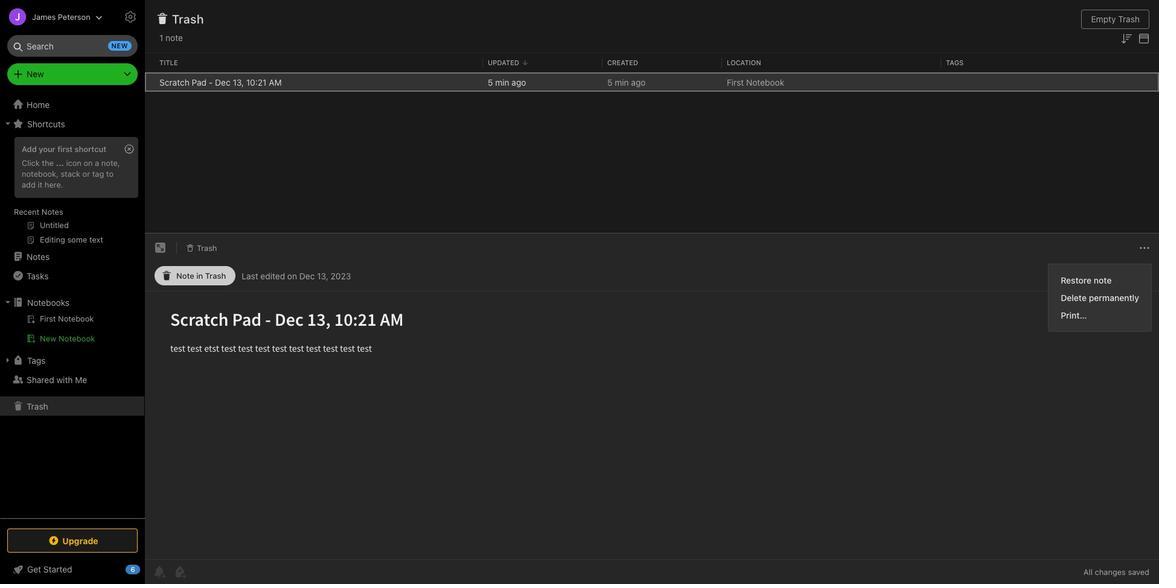 Task type: describe. For each thing, give the bounding box(es) containing it.
note in trash
[[176, 271, 226, 281]]

upgrade button
[[7, 529, 138, 553]]

1
[[159, 33, 163, 43]]

here.
[[45, 180, 63, 190]]

title
[[159, 58, 178, 66]]

updated
[[488, 58, 520, 66]]

2 ago from the left
[[632, 77, 646, 87]]

notebook for new notebook
[[59, 334, 95, 344]]

trash right in
[[205, 271, 226, 281]]

first
[[727, 77, 744, 87]]

restore note
[[1062, 276, 1112, 286]]

get
[[27, 565, 41, 575]]

13, for 2023
[[317, 271, 328, 281]]

all changes saved
[[1084, 568, 1150, 578]]

add a reminder image
[[152, 565, 167, 580]]

new button
[[7, 63, 138, 85]]

it
[[38, 180, 42, 190]]

Search text field
[[16, 35, 129, 57]]

permanently
[[1090, 293, 1140, 303]]

more actions image
[[1138, 241, 1153, 256]]

last
[[242, 271, 258, 281]]

new
[[111, 42, 128, 50]]

note
[[176, 271, 194, 281]]

tags button
[[0, 351, 144, 370]]

all
[[1084, 568, 1093, 578]]

dropdown list menu
[[1049, 272, 1152, 325]]

note for 1 note
[[166, 33, 183, 43]]

james
[[32, 12, 56, 21]]

with
[[56, 375, 73, 385]]

icon on a note, notebook, stack or tag to add it here.
[[22, 158, 120, 190]]

shortcut
[[75, 144, 106, 154]]

2 5 from the left
[[608, 77, 613, 87]]

to
[[106, 169, 114, 179]]

2 min from the left
[[615, 77, 629, 87]]

restore
[[1062, 276, 1092, 286]]

trash button
[[182, 240, 221, 257]]

6
[[131, 566, 135, 574]]

tag
[[92, 169, 104, 179]]

2 5 min ago from the left
[[608, 77, 646, 87]]

new notebook group
[[0, 312, 144, 351]]

notebook,
[[22, 169, 59, 179]]

changes
[[1096, 568, 1127, 578]]

scratch
[[159, 77, 190, 87]]

1 5 from the left
[[488, 77, 493, 87]]

1 horizontal spatial tags
[[947, 58, 964, 66]]

first notebook
[[727, 77, 785, 87]]

group containing add your first shortcut
[[0, 134, 144, 252]]

Note Editor text field
[[145, 292, 1160, 560]]

pad
[[192, 77, 207, 87]]

trash inside "link"
[[27, 401, 48, 412]]

tags inside button
[[27, 356, 46, 366]]

james peterson
[[32, 12, 90, 21]]

notes link
[[0, 247, 144, 266]]

settings image
[[123, 10, 138, 24]]

empty trash
[[1092, 14, 1141, 24]]

new notebook
[[40, 334, 95, 344]]

2023
[[331, 271, 351, 281]]

note window element
[[145, 234, 1160, 585]]

upgrade
[[62, 536, 98, 546]]

a
[[95, 158, 99, 168]]

your
[[39, 144, 55, 154]]

am
[[269, 77, 282, 87]]

tasks button
[[0, 266, 144, 286]]

expand note image
[[153, 241, 168, 256]]

notebooks
[[27, 298, 70, 308]]

empty trash button
[[1082, 10, 1150, 29]]

new search field
[[16, 35, 132, 57]]

click to collapse image
[[140, 562, 150, 577]]

trash up 'note in trash'
[[197, 243, 217, 253]]

dec for on
[[300, 271, 315, 281]]

new for new notebook
[[40, 334, 56, 344]]

10:21
[[246, 77, 267, 87]]

first
[[58, 144, 73, 154]]

notebooks link
[[0, 293, 144, 312]]

delete permanently
[[1062, 293, 1140, 303]]

tasks
[[27, 271, 49, 281]]

peterson
[[58, 12, 90, 21]]

notebook for first notebook
[[747, 77, 785, 87]]



Task type: locate. For each thing, give the bounding box(es) containing it.
restore note link
[[1049, 272, 1152, 289]]

notebook inside the new notebook button
[[59, 334, 95, 344]]

13, left 10:21
[[233, 77, 244, 87]]

0 vertical spatial note
[[166, 33, 183, 43]]

Sort options field
[[1120, 30, 1135, 46]]

13,
[[233, 77, 244, 87], [317, 271, 328, 281]]

min down the updated
[[496, 77, 510, 87]]

note inside restore note link
[[1095, 276, 1112, 286]]

dec
[[215, 77, 231, 87], [300, 271, 315, 281]]

recent notes
[[14, 207, 63, 217]]

click the ...
[[22, 158, 64, 168]]

1 horizontal spatial on
[[288, 271, 297, 281]]

add your first shortcut
[[22, 144, 106, 154]]

notes inside group
[[42, 207, 63, 217]]

0 vertical spatial on
[[84, 158, 93, 168]]

0 vertical spatial notebook
[[747, 77, 785, 87]]

shared with me
[[27, 375, 87, 385]]

Account field
[[0, 5, 103, 29]]

saved
[[1129, 568, 1150, 578]]

trash link
[[0, 397, 144, 416]]

1 min from the left
[[496, 77, 510, 87]]

new up tags button
[[40, 334, 56, 344]]

delete
[[1062, 293, 1087, 303]]

0 vertical spatial notes
[[42, 207, 63, 217]]

More actions field
[[1138, 239, 1153, 258]]

me
[[75, 375, 87, 385]]

empty
[[1092, 14, 1117, 24]]

1 vertical spatial note
[[1095, 276, 1112, 286]]

new notebook button
[[0, 332, 144, 346]]

1 5 min ago from the left
[[488, 77, 527, 87]]

0 horizontal spatial min
[[496, 77, 510, 87]]

or
[[83, 169, 90, 179]]

home
[[27, 99, 50, 110]]

in
[[196, 271, 203, 281]]

dec right -
[[215, 77, 231, 87]]

1 horizontal spatial 5
[[608, 77, 613, 87]]

View options field
[[1135, 30, 1152, 46]]

13, for 10:21
[[233, 77, 244, 87]]

5 min ago down the updated
[[488, 77, 527, 87]]

-
[[209, 77, 213, 87]]

ago
[[512, 77, 527, 87], [632, 77, 646, 87]]

on inside note window element
[[288, 271, 297, 281]]

ago down the updated
[[512, 77, 527, 87]]

1 horizontal spatial 5 min ago
[[608, 77, 646, 87]]

0 horizontal spatial dec
[[215, 77, 231, 87]]

on inside icon on a note, notebook, stack or tag to add it here.
[[84, 158, 93, 168]]

1 vertical spatial notebook
[[59, 334, 95, 344]]

shared with me link
[[0, 370, 144, 390]]

shortcuts button
[[0, 114, 144, 134]]

new for new
[[27, 69, 44, 79]]

expand notebooks image
[[3, 298, 13, 308]]

0 horizontal spatial 5
[[488, 77, 493, 87]]

note for restore note
[[1095, 276, 1112, 286]]

1 horizontal spatial ago
[[632, 77, 646, 87]]

group
[[0, 134, 144, 252]]

recent
[[14, 207, 39, 217]]

0 horizontal spatial note
[[166, 33, 183, 43]]

row group containing scratch pad - dec 13, 10:21 am
[[145, 72, 1160, 92]]

0 horizontal spatial on
[[84, 158, 93, 168]]

new inside popup button
[[27, 69, 44, 79]]

0 horizontal spatial tags
[[27, 356, 46, 366]]

1 horizontal spatial dec
[[300, 271, 315, 281]]

dec inside row group
[[215, 77, 231, 87]]

tags
[[947, 58, 964, 66], [27, 356, 46, 366]]

5 down created
[[608, 77, 613, 87]]

add
[[22, 180, 36, 190]]

1 horizontal spatial note
[[1095, 276, 1112, 286]]

1 note
[[159, 33, 183, 43]]

note right 1
[[166, 33, 183, 43]]

13, inside note window element
[[317, 271, 328, 281]]

0 horizontal spatial 13,
[[233, 77, 244, 87]]

add
[[22, 144, 37, 154]]

notebook up tags button
[[59, 334, 95, 344]]

1 ago from the left
[[512, 77, 527, 87]]

13, left 2023
[[317, 271, 328, 281]]

0 horizontal spatial notebook
[[59, 334, 95, 344]]

0 vertical spatial new
[[27, 69, 44, 79]]

the
[[42, 158, 54, 168]]

print…
[[1062, 311, 1088, 321]]

1 vertical spatial notes
[[27, 252, 50, 262]]

tree
[[0, 95, 145, 518]]

min
[[496, 77, 510, 87], [615, 77, 629, 87]]

1 horizontal spatial notebook
[[747, 77, 785, 87]]

last edited on dec 13, 2023
[[242, 271, 351, 281]]

note up delete permanently link
[[1095, 276, 1112, 286]]

notes up tasks in the top of the page
[[27, 252, 50, 262]]

5 min ago down created
[[608, 77, 646, 87]]

expand tags image
[[3, 356, 13, 365]]

notes right recent
[[42, 207, 63, 217]]

shortcuts
[[27, 119, 65, 129]]

1 vertical spatial dec
[[300, 271, 315, 281]]

new
[[27, 69, 44, 79], [40, 334, 56, 344]]

note
[[166, 33, 183, 43], [1095, 276, 1112, 286]]

notebook
[[747, 77, 785, 87], [59, 334, 95, 344]]

click
[[22, 158, 40, 168]]

dec left 2023
[[300, 271, 315, 281]]

new inside button
[[40, 334, 56, 344]]

0 horizontal spatial 5 min ago
[[488, 77, 527, 87]]

trash up sort options field
[[1119, 14, 1141, 24]]

1 vertical spatial new
[[40, 334, 56, 344]]

delete permanently link
[[1049, 289, 1152, 307]]

0 vertical spatial 13,
[[233, 77, 244, 87]]

row group
[[145, 72, 1160, 92]]

on
[[84, 158, 93, 168], [288, 271, 297, 281]]

1 vertical spatial tags
[[27, 356, 46, 366]]

on right the edited
[[288, 271, 297, 281]]

trash up 1 note
[[172, 12, 204, 26]]

1 horizontal spatial min
[[615, 77, 629, 87]]

0 horizontal spatial ago
[[512, 77, 527, 87]]

cell
[[145, 72, 155, 92]]

5 min ago
[[488, 77, 527, 87], [608, 77, 646, 87]]

notebook down the location
[[747, 77, 785, 87]]

started
[[43, 565, 72, 575]]

shared
[[27, 375, 54, 385]]

new up home
[[27, 69, 44, 79]]

1 vertical spatial 13,
[[317, 271, 328, 281]]

note,
[[101, 158, 120, 168]]

tree containing home
[[0, 95, 145, 518]]

trash
[[172, 12, 204, 26], [1119, 14, 1141, 24], [197, 243, 217, 253], [205, 271, 226, 281], [27, 401, 48, 412]]

dec for -
[[215, 77, 231, 87]]

edited
[[261, 271, 285, 281]]

ago down created
[[632, 77, 646, 87]]

1 horizontal spatial 13,
[[317, 271, 328, 281]]

5 down the updated
[[488, 77, 493, 87]]

1 vertical spatial on
[[288, 271, 297, 281]]

on left a
[[84, 158, 93, 168]]

5
[[488, 77, 493, 87], [608, 77, 613, 87]]

min down created
[[615, 77, 629, 87]]

created
[[608, 58, 639, 66]]

print… link
[[1049, 307, 1152, 325]]

0 vertical spatial tags
[[947, 58, 964, 66]]

add tag image
[[173, 565, 187, 580]]

dec inside note window element
[[300, 271, 315, 281]]

location
[[727, 58, 762, 66]]

scratch pad - dec 13, 10:21 am
[[159, 77, 282, 87]]

trash down shared
[[27, 401, 48, 412]]

Help and Learning task checklist field
[[0, 561, 145, 580]]

0 vertical spatial dec
[[215, 77, 231, 87]]

...
[[56, 158, 64, 168]]

notes
[[42, 207, 63, 217], [27, 252, 50, 262]]

icon
[[66, 158, 81, 168]]

home link
[[0, 95, 145, 114]]

get started
[[27, 565, 72, 575]]

stack
[[61, 169, 80, 179]]



Task type: vqa. For each thing, say whether or not it's contained in the screenshot.
notebook,
yes



